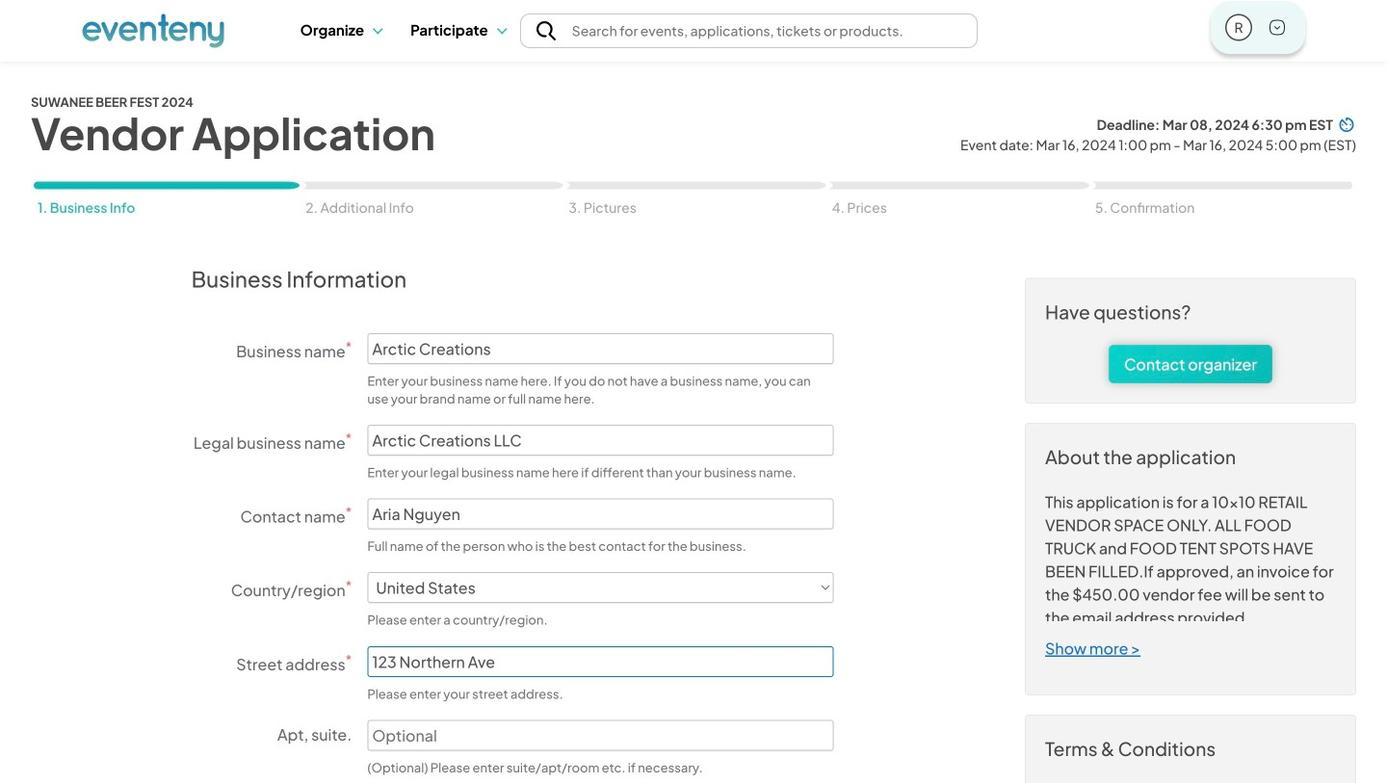 Task type: locate. For each thing, give the bounding box(es) containing it.
main element
[[82, 0, 1306, 61]]

search image
[[537, 21, 556, 40]]

None text field
[[367, 646, 834, 677]]

None text field
[[367, 333, 834, 364], [367, 425, 834, 456], [367, 499, 834, 530], [367, 333, 834, 364], [367, 425, 834, 456], [367, 499, 834, 530]]

Optional text field
[[367, 720, 834, 751]]



Task type: vqa. For each thing, say whether or not it's contained in the screenshot.
the Tara ELEMENT
no



Task type: describe. For each thing, give the bounding box(es) containing it.
ruby element
[[1227, 15, 1251, 39]]

eventeny logo image
[[82, 13, 224, 49]]



